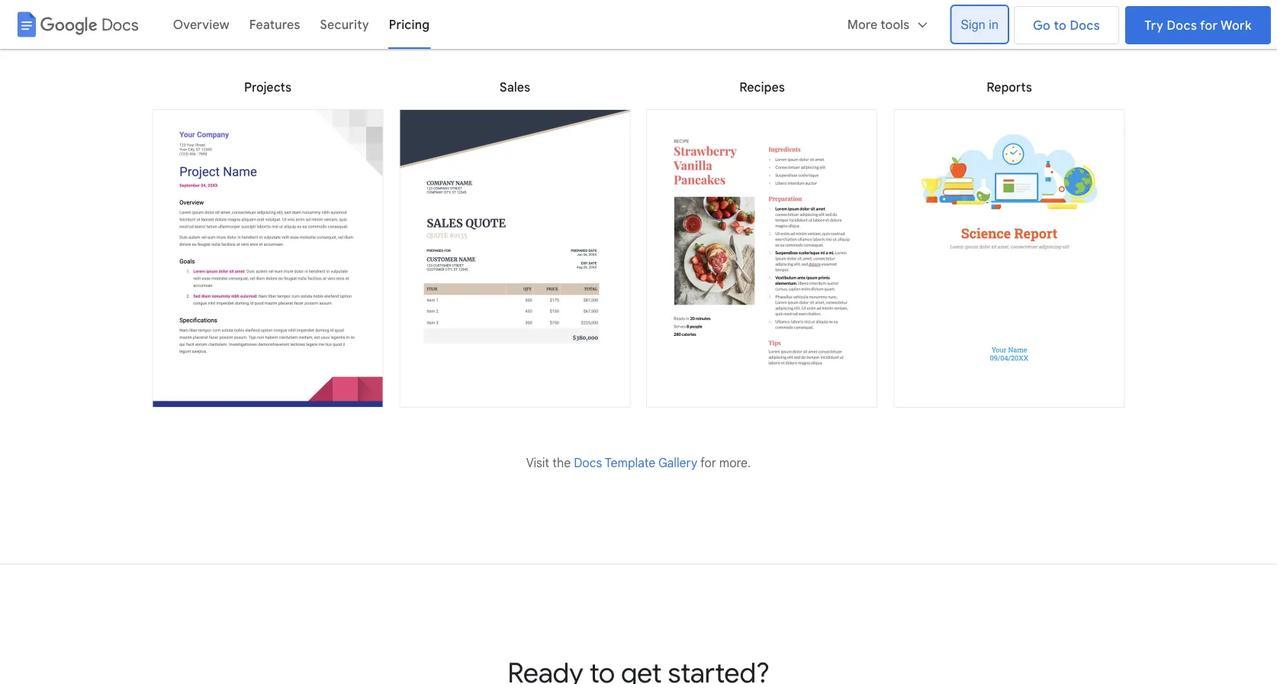 Task type: locate. For each thing, give the bounding box(es) containing it.
visit
[[527, 455, 550, 471]]

0 horizontal spatial for
[[701, 455, 717, 471]]

0 vertical spatial for
[[1201, 18, 1219, 33]]

features link
[[240, 6, 310, 43]]

for left more.
[[701, 455, 717, 471]]

features
[[250, 17, 301, 32]]

in
[[990, 17, 999, 31]]

sign
[[961, 17, 986, 31]]

pricing link
[[379, 6, 440, 43]]

1 horizontal spatial for
[[1201, 18, 1219, 33]]

go
[[1034, 18, 1051, 33]]

docs
[[102, 14, 139, 34], [1071, 18, 1101, 33], [1168, 18, 1198, 33], [574, 455, 603, 471]]

work
[[1221, 18, 1253, 33]]

try
[[1145, 18, 1164, 33]]

sign in
[[961, 17, 999, 31]]

more
[[848, 17, 878, 32]]

gallery
[[659, 455, 698, 471]]

docs link
[[6, 6, 146, 43]]

to
[[1055, 18, 1067, 33]]

list
[[146, 0, 952, 49]]

for left work
[[1201, 18, 1219, 33]]

for inside "link"
[[1201, 18, 1219, 33]]

overview link
[[163, 6, 240, 43]]

docs icon image
[[13, 11, 40, 38]]

docs inside "link"
[[1168, 18, 1198, 33]]

try docs for work
[[1145, 18, 1253, 33]]

docs template projects image
[[152, 109, 384, 408]]

for
[[1201, 18, 1219, 33], [701, 455, 717, 471]]

security link
[[310, 6, 379, 43]]



Task type: describe. For each thing, give the bounding box(es) containing it.
docs template recipes image
[[647, 109, 879, 408]]

template
[[605, 455, 656, 471]]

go to docs
[[1034, 18, 1101, 33]]

docs template gallery link
[[574, 455, 698, 471]]

tools
[[881, 17, 910, 32]]

24px image
[[916, 18, 930, 32]]

docs template reports image
[[894, 109, 1126, 408]]

more tools link
[[838, 6, 940, 43]]

list containing overview
[[146, 0, 952, 49]]

try docs for work link
[[1126, 6, 1272, 44]]

the
[[553, 455, 571, 471]]

sign in link
[[952, 6, 1008, 43]]

security
[[320, 17, 369, 32]]

more.
[[720, 455, 751, 471]]

recipes
[[740, 80, 785, 95]]

1 vertical spatial for
[[701, 455, 717, 471]]

docs template sales image
[[399, 109, 631, 408]]

pricing
[[389, 17, 430, 32]]

more tools
[[848, 17, 910, 32]]

overview
[[173, 17, 230, 32]]

projects
[[244, 80, 292, 95]]

visit the docs template gallery for more.
[[527, 455, 751, 471]]

sales
[[500, 80, 531, 95]]

go to docs link
[[1015, 6, 1120, 44]]

reports
[[987, 80, 1033, 95]]



Task type: vqa. For each thing, say whether or not it's contained in the screenshot.
try docs for work
yes



